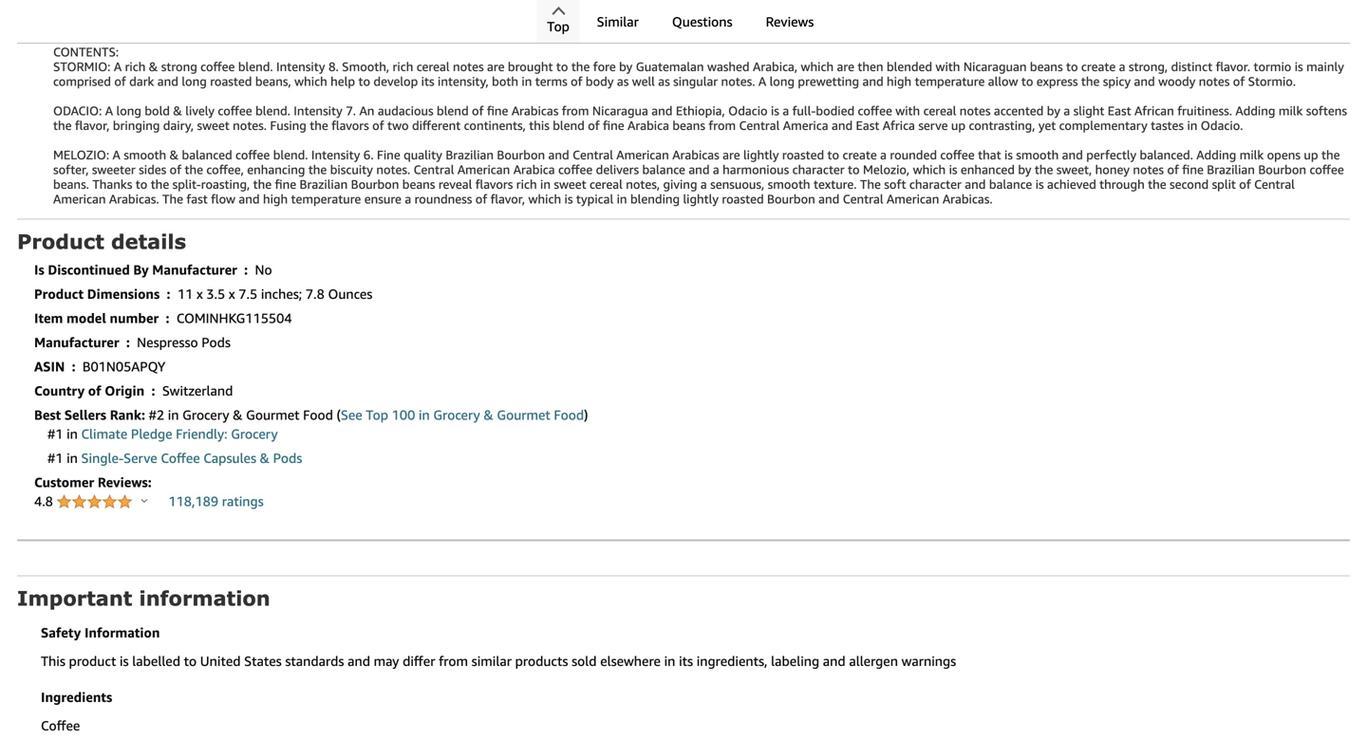 Task type: describe. For each thing, give the bounding box(es) containing it.
sold
[[572, 653, 597, 669]]

flavor, inside melozio: a smooth & balanced coffee blend. intensity 6. fine quality brazilian bourbon and central american arabicas are lightly roasted to create a rounded coffee that is smooth and perfectly balanced. adding milk opens up the softer, sweeter sides of the coffee, enhancing the biscuity notes. central american arabica coffee delivers balance and a harmonious character to melozio, which is enhanced by the sweet, honey notes of fine brazilian bourbon coffee beans. thanks to the split-roasting, the fine brazilian bourbon beans reveal flavors rich in sweet cereal notes, giving a sensuous, smooth texture. the soft character and balance is achieved through the second split of central american arabicas. the fast flow and high temperature ensure a roundness of flavor, which is typical in blending lightly roasted bourbon and central american arabicas.
[[490, 192, 525, 206]]

a inside melozio: a smooth & balanced coffee blend. intensity 6. fine quality brazilian bourbon and central american arabicas are lightly roasted to create a rounded coffee that is smooth and perfectly balanced. adding milk opens up the softer, sweeter sides of the coffee, enhancing the biscuity notes. central american arabica coffee delivers balance and a harmonious character to melozio, which is enhanced by the sweet, honey notes of fine brazilian bourbon coffee beans. thanks to the split-roasting, the fine brazilian bourbon beans reveal flavors rich in sweet cereal notes, giving a sensuous, smooth texture. the soft character and balance is achieved through the second split of central american arabicas. the fast flow and high temperature ensure a roundness of flavor, which is typical in blending lightly roasted bourbon and central american arabicas.
[[112, 147, 120, 162]]

b01n05apqy
[[82, 359, 166, 374]]

of right split
[[1239, 177, 1251, 192]]

single-
[[81, 450, 124, 466]]

develop
[[373, 74, 418, 89]]

reviews
[[766, 14, 814, 29]]

adding inside melozio: a smooth & balanced coffee blend. intensity 6. fine quality brazilian bourbon and central american arabicas are lightly roasted to create a rounded coffee that is smooth and perfectly balanced. adding milk opens up the softer, sweeter sides of the coffee, enhancing the biscuity notes. central american arabica coffee delivers balance and a harmonious character to melozio, which is enhanced by the sweet, honey notes of fine brazilian bourbon coffee beans. thanks to the split-roasting, the fine brazilian bourbon beans reveal flavors rich in sweet cereal notes, giving a sensuous, smooth texture. the soft character and balance is achieved through the second split of central american arabicas. the fast flow and high temperature ensure a roundness of flavor, which is typical in blending lightly roasted bourbon and central american arabicas.
[[1196, 147, 1236, 162]]

‏ up b01n05apqy
[[123, 334, 123, 350]]

2 horizontal spatial grocery
[[433, 407, 480, 423]]

origin
[[105, 383, 144, 399]]

arabica inside melozio: a smooth & balanced coffee blend. intensity 6. fine quality brazilian bourbon and central american arabicas are lightly roasted to create a rounded coffee that is smooth and perfectly balanced. adding milk opens up the softer, sweeter sides of the coffee, enhancing the biscuity notes. central american arabica coffee delivers balance and a harmonious character to melozio, which is enhanced by the sweet, honey notes of fine brazilian bourbon coffee beans. thanks to the split-roasting, the fine brazilian bourbon beans reveal flavors rich in sweet cereal notes, giving a sensuous, smooth texture. the soft character and balance is achieved through the second split of central american arabicas. the fast flow and high temperature ensure a roundness of flavor, which is typical in blending lightly roasted bourbon and central american arabicas.
[[513, 162, 555, 177]]

similar
[[472, 653, 512, 669]]

continents,
[[464, 118, 526, 133]]

0 vertical spatial pods
[[202, 334, 231, 350]]

‏ left no
[[241, 262, 241, 278]]

softens
[[1306, 103, 1347, 118]]

in up the customer
[[67, 450, 78, 466]]

customer reviews:
[[34, 475, 152, 490]]

fine left split
[[1182, 162, 1204, 177]]

and right dark
[[157, 74, 178, 89]]

‎ up #2
[[159, 383, 159, 399]]

africa
[[883, 118, 915, 133]]

1 vertical spatial its
[[679, 653, 693, 669]]

coffee up typical at top
[[558, 162, 593, 177]]

of left body on the top of the page
[[571, 74, 582, 89]]

the down softens
[[1321, 147, 1340, 162]]

‏ right origin at the bottom left
[[148, 383, 148, 399]]

‏ left 11
[[163, 286, 163, 302]]

balanced
[[182, 147, 232, 162]]

2 as from the left
[[658, 74, 670, 89]]

a left dark
[[114, 59, 122, 74]]

2 #1 from the top
[[47, 450, 63, 466]]

coffee left that at the right top
[[940, 147, 975, 162]]

rich inside melozio: a smooth & balanced coffee blend. intensity 6. fine quality brazilian bourbon and central american arabicas are lightly roasted to create a rounded coffee that is smooth and perfectly balanced. adding milk opens up the softer, sweeter sides of the coffee, enhancing the biscuity notes. central american arabica coffee delivers balance and a harmonious character to melozio, which is enhanced by the sweet, honey notes of fine brazilian bourbon coffee beans. thanks to the split-roasting, the fine brazilian bourbon beans reveal flavors rich in sweet cereal notes, giving a sensuous, smooth texture. the soft character and balance is achieved through the second split of central american arabicas. the fast flow and high temperature ensure a roundness of flavor, which is typical in blending lightly roasted bourbon and central american arabicas.
[[516, 177, 537, 192]]

american down softer,
[[53, 192, 106, 206]]

of right reveal
[[475, 192, 487, 206]]

dimensions
[[87, 286, 160, 302]]

#2
[[149, 407, 164, 423]]

and left sensuous,
[[689, 162, 710, 177]]

118,189 ratings
[[168, 493, 264, 509]]

both
[[492, 74, 518, 89]]

‎ up nespresso
[[173, 310, 173, 326]]

customer
[[34, 475, 94, 490]]

odacio
[[728, 103, 768, 118]]

rounded
[[890, 147, 937, 162]]

single-serve coffee capsules & pods link
[[81, 450, 302, 466]]

yet
[[1038, 118, 1056, 133]]

which left 8.
[[294, 74, 327, 89]]

the down the balanced.
[[1148, 177, 1166, 192]]

sweeter
[[92, 162, 136, 177]]

ounces
[[328, 286, 372, 302]]

coffee up roasting,
[[235, 147, 270, 162]]

contents: stormio: a rich & strong coffee blend. intensity 8. smooth, rich cereal notes are brought to the fore by guatemalan washed arabica, which are then blended with nicaraguan beans to create a strong, distinct flavor. tormio is mainly comprised of dark and long roasted beans, which help to develop its intensity, both in terms of body as well as singular notes. a long prewetting and high temperature allow to express the spicy and woody notes of stormio.
[[53, 44, 1344, 89]]

1 horizontal spatial the
[[860, 177, 881, 192]]

beans inside melozio: a smooth & balanced coffee blend. intensity 6. fine quality brazilian bourbon and central american arabicas are lightly roasted to create a rounded coffee that is smooth and perfectly balanced. adding milk opens up the softer, sweeter sides of the coffee, enhancing the biscuity notes. central american arabica coffee delivers balance and a harmonious character to melozio, which is enhanced by the sweet, honey notes of fine brazilian bourbon coffee beans. thanks to the split-roasting, the fine brazilian bourbon beans reveal flavors rich in sweet cereal notes, giving a sensuous, smooth texture. the soft character and balance is achieved through the second split of central american arabicas. the fast flow and high temperature ensure a roundness of flavor, which is typical in blending lightly roasted bourbon and central american arabicas.
[[402, 177, 435, 192]]

asin
[[34, 359, 65, 374]]

blend. for fusing
[[255, 103, 290, 118]]

1 x from the left
[[196, 286, 203, 302]]

flow
[[211, 192, 235, 206]]

2 horizontal spatial long
[[770, 74, 795, 89]]

enhancing
[[247, 162, 305, 177]]

: up #2
[[151, 383, 155, 399]]

in left typical at top
[[540, 177, 551, 192]]

american up notes,
[[616, 147, 669, 162]]

blend. for beans,
[[238, 59, 273, 74]]

: right asin
[[72, 359, 76, 374]]

with inside odacio: a long bold & lively coffee blend. intensity 7. an audacious blend of fine arabicas from nicaragua and ethiopia, odacio is a full-bodied coffee with cereal notes accented by a slight east african fruitiness. adding milk softens the flavor, bringing dairy, sweet notes. fusing the flavors of two different continents, this blend of fine arabica beans from central america and east africa serve up contrasting, yet complementary tastes in odacio.
[[895, 103, 920, 118]]

fine down both
[[487, 103, 508, 118]]

labelled
[[132, 653, 180, 669]]

warnings
[[901, 653, 956, 669]]

‎ right asin
[[79, 359, 79, 374]]

ratings
[[222, 493, 264, 509]]

softer,
[[53, 162, 89, 177]]

opens
[[1267, 147, 1301, 162]]

of left dark
[[114, 74, 126, 89]]

7.5
[[239, 286, 257, 302]]

1 vertical spatial coffee
[[41, 718, 80, 734]]

is left enhanced
[[949, 162, 957, 177]]

1 horizontal spatial character
[[909, 177, 962, 192]]

strong
[[161, 59, 197, 74]]

coffee inside product details is discontinued by manufacturer                                     ‏                                         :                                     ‎ no product dimensions                                     ‏                                         :                                     ‎ 11 x 3.5 x 7.5 inches; 7.8 ounces item model number                                     ‏                                         :                                     ‎ cominhkg115504 manufacturer                                     ‏                                         :                                     ‎ nespresso pods asin                                     ‏                                         :                                     ‎ b01n05apqy country of origin                                     ‏                                         :                                     ‎ switzerland best sellers rank: #2 in grocery & gourmet food ( see top 100 in grocery & gourmet food ) #1 in climate pledge friendly: grocery #1 in single-serve coffee capsules & pods
[[161, 450, 200, 466]]

)
[[584, 407, 588, 423]]

the left sweet,
[[1035, 162, 1053, 177]]

‏ up nespresso
[[162, 310, 162, 326]]

to left melozio,
[[848, 162, 860, 177]]

1 vertical spatial pods
[[273, 450, 302, 466]]

arabicas inside odacio: a long bold & lively coffee blend. intensity 7. an audacious blend of fine arabicas from nicaragua and ethiopia, odacio is a full-bodied coffee with cereal notes accented by a slight east african fruitiness. adding milk softens the flavor, bringing dairy, sweet notes. fusing the flavors of two different continents, this blend of fine arabica beans from central america and east africa serve up contrasting, yet complementary tastes in odacio.
[[512, 103, 559, 118]]

is left typical at top
[[564, 192, 573, 206]]

information
[[84, 625, 160, 641]]

create inside melozio: a smooth & balanced coffee blend. intensity 6. fine quality brazilian bourbon and central american arabicas are lightly roasted to create a rounded coffee that is smooth and perfectly balanced. adding milk opens up the softer, sweeter sides of the coffee, enhancing the biscuity notes. central american arabica coffee delivers balance and a harmonious character to melozio, which is enhanced by the sweet, honey notes of fine brazilian bourbon coffee beans. thanks to the split-roasting, the fine brazilian bourbon beans reveal flavors rich in sweet cereal notes, giving a sensuous, smooth texture. the soft character and balance is achieved through the second split of central american arabicas. the fast flow and high temperature ensure a roundness of flavor, which is typical in blending lightly roasted bourbon and central american arabicas.
[[842, 147, 877, 162]]

in right #2
[[168, 407, 179, 423]]

of down tastes
[[1167, 162, 1179, 177]]

2 food from the left
[[554, 407, 584, 423]]

contents:
[[53, 44, 119, 59]]

through
[[1099, 177, 1145, 192]]

ingredients
[[41, 690, 112, 705]]

coffee right the bodied
[[858, 103, 892, 118]]

0 horizontal spatial balance
[[642, 162, 685, 177]]

to left united
[[184, 653, 197, 669]]

: left 11
[[167, 286, 170, 302]]

0 horizontal spatial blend
[[437, 103, 469, 118]]

2 horizontal spatial smooth
[[1016, 147, 1059, 162]]

the right the fusing at the top left
[[310, 118, 328, 133]]

arabica,
[[753, 59, 798, 74]]

11
[[177, 286, 193, 302]]

central down opens
[[1254, 177, 1295, 192]]

to right the brought
[[556, 59, 568, 74]]

with inside "contents: stormio: a rich & strong coffee blend. intensity 8. smooth, rich cereal notes are brought to the fore by guatemalan washed arabica, which are then blended with nicaraguan beans to create a strong, distinct flavor. tormio is mainly comprised of dark and long roasted beans, which help to develop its intensity, both in terms of body as well as singular notes. a long prewetting and high temperature allow to express the spicy and woody notes of stormio."
[[936, 59, 960, 74]]

& inside "contents: stormio: a rich & strong coffee blend. intensity 8. smooth, rich cereal notes are brought to the fore by guatemalan washed arabica, which are then blended with nicaraguan beans to create a strong, distinct flavor. tormio is mainly comprised of dark and long roasted beans, which help to develop its intensity, both in terms of body as well as singular notes. a long prewetting and high temperature allow to express the spicy and woody notes of stormio."
[[149, 59, 158, 74]]

bringing
[[113, 118, 160, 133]]

1 vertical spatial product
[[34, 286, 84, 302]]

and down well
[[651, 103, 673, 118]]

1 horizontal spatial long
[[182, 74, 207, 89]]

long inside odacio: a long bold & lively coffee blend. intensity 7. an audacious blend of fine arabicas from nicaragua and ethiopia, odacio is a full-bodied coffee with cereal notes accented by a slight east african fruitiness. adding milk softens the flavor, bringing dairy, sweet notes. fusing the flavors of two different continents, this blend of fine arabica beans from central america and east africa serve up contrasting, yet complementary tastes in odacio.
[[116, 103, 141, 118]]

the left fore
[[571, 59, 590, 74]]

central up the roundness
[[414, 162, 454, 177]]

giving
[[663, 177, 697, 192]]

serve
[[124, 450, 157, 466]]

express
[[1036, 74, 1078, 89]]

1 vertical spatial lightly
[[683, 192, 719, 206]]

sensuous,
[[710, 177, 764, 192]]

1 horizontal spatial top
[[547, 19, 570, 34]]

ingredients,
[[697, 653, 768, 669]]

help
[[331, 74, 355, 89]]

is down the information
[[120, 653, 129, 669]]

1 horizontal spatial manufacturer
[[152, 262, 237, 278]]

balanced.
[[1140, 147, 1193, 162]]

1 vertical spatial roasted
[[782, 147, 824, 162]]

0 horizontal spatial east
[[856, 118, 879, 133]]

arabicas inside melozio: a smooth & balanced coffee blend. intensity 6. fine quality brazilian bourbon and central american arabicas are lightly roasted to create a rounded coffee that is smooth and perfectly balanced. adding milk opens up the softer, sweeter sides of the coffee, enhancing the biscuity notes. central american arabica coffee delivers balance and a harmonious character to melozio, which is enhanced by the sweet, honey notes of fine brazilian bourbon coffee beans. thanks to the split-roasting, the fine brazilian bourbon beans reveal flavors rich in sweet cereal notes, giving a sensuous, smooth texture. the soft character and balance is achieved through the second split of central american arabicas. the fast flow and high temperature ensure a roundness of flavor, which is typical in blending lightly roasted bourbon and central american arabicas.
[[672, 147, 719, 162]]

in inside odacio: a long bold & lively coffee blend. intensity 7. an audacious blend of fine arabicas from nicaragua and ethiopia, odacio is a full-bodied coffee with cereal notes accented by a slight east african fruitiness. adding milk softens the flavor, bringing dairy, sweet notes. fusing the flavors of two different continents, this blend of fine arabica beans from central america and east africa serve up contrasting, yet complementary tastes in odacio.
[[1187, 118, 1197, 133]]

0 vertical spatial product
[[17, 229, 104, 253]]

notes. inside melozio: a smooth & balanced coffee blend. intensity 6. fine quality brazilian bourbon and central american arabicas are lightly roasted to create a rounded coffee that is smooth and perfectly balanced. adding milk opens up the softer, sweeter sides of the coffee, enhancing the biscuity notes. central american arabica coffee delivers balance and a harmonious character to melozio, which is enhanced by the sweet, honey notes of fine brazilian bourbon coffee beans. thanks to the split-roasting, the fine brazilian bourbon beans reveal flavors rich in sweet cereal notes, giving a sensuous, smooth texture. the soft character and balance is achieved through the second split of central american arabicas. the fast flow and high temperature ensure a roundness of flavor, which is typical in blending lightly roasted bourbon and central american arabicas.
[[376, 162, 410, 177]]

this
[[41, 653, 65, 669]]

& right capsules
[[260, 450, 270, 466]]

and right flow
[[239, 192, 260, 206]]

see
[[341, 407, 362, 423]]

0 horizontal spatial grocery
[[182, 407, 229, 423]]

intensity for the
[[294, 103, 343, 118]]

reveal
[[438, 177, 472, 192]]

arabica inside odacio: a long bold & lively coffee blend. intensity 7. an audacious blend of fine arabicas from nicaragua and ethiopia, odacio is a full-bodied coffee with cereal notes accented by a slight east african fruitiness. adding milk softens the flavor, bringing dairy, sweet notes. fusing the flavors of two different continents, this blend of fine arabica beans from central america and east africa serve up contrasting, yet complementary tastes in odacio.
[[628, 118, 669, 133]]

1 horizontal spatial smooth
[[768, 177, 810, 192]]

comprised
[[53, 74, 111, 89]]

2 horizontal spatial from
[[709, 118, 736, 133]]

bourbon down the this at the top of the page
[[497, 147, 545, 162]]

is right that at the right top
[[1004, 147, 1013, 162]]

standards
[[285, 653, 344, 669]]

7.
[[346, 103, 356, 118]]

0 horizontal spatial are
[[487, 59, 505, 74]]

8.
[[328, 59, 339, 74]]

american down continents, in the left top of the page
[[457, 162, 510, 177]]

in inside "contents: stormio: a rich & strong coffee blend. intensity 8. smooth, rich cereal notes are brought to the fore by guatemalan washed arabica, which are then blended with nicaraguan beans to create a strong, distinct flavor. tormio is mainly comprised of dark and long roasted beans, which help to develop its intensity, both in terms of body as well as singular notes. a long prewetting and high temperature allow to express the spicy and woody notes of stormio."
[[522, 74, 532, 89]]

coffee,
[[206, 162, 244, 177]]

coffee right "lively"
[[218, 103, 252, 118]]

important
[[17, 586, 132, 610]]

central left soft
[[843, 192, 883, 206]]

by inside odacio: a long bold & lively coffee blend. intensity 7. an audacious blend of fine arabicas from nicaragua and ethiopia, odacio is a full-bodied coffee with cereal notes accented by a slight east african fruitiness. adding milk softens the flavor, bringing dairy, sweet notes. fusing the flavors of two different continents, this blend of fine arabica beans from central america and east africa serve up contrasting, yet complementary tastes in odacio.
[[1047, 103, 1060, 118]]

woody
[[1158, 74, 1196, 89]]

discontinued
[[48, 262, 130, 278]]

and down that at the right top
[[965, 177, 986, 192]]

central inside odacio: a long bold & lively coffee blend. intensity 7. an audacious blend of fine arabicas from nicaragua and ethiopia, odacio is a full-bodied coffee with cereal notes accented by a slight east african fruitiness. adding milk softens the flavor, bringing dairy, sweet notes. fusing the flavors of two different continents, this blend of fine arabica beans from central america and east africa serve up contrasting, yet complementary tastes in odacio.
[[739, 118, 780, 133]]

and left may
[[348, 653, 370, 669]]

bourbon down 6.
[[351, 177, 399, 192]]

1 food from the left
[[303, 407, 333, 423]]

the up fast
[[185, 162, 203, 177]]

beans,
[[255, 74, 291, 89]]

and left blended
[[862, 74, 883, 89]]

cereal inside "contents: stormio: a rich & strong coffee blend. intensity 8. smooth, rich cereal notes are brought to the fore by guatemalan washed arabica, which are then blended with nicaraguan beans to create a strong, distinct flavor. tormio is mainly comprised of dark and long roasted beans, which help to develop its intensity, both in terms of body as well as singular notes. a long prewetting and high temperature allow to express the spicy and woody notes of stormio."
[[417, 59, 450, 74]]

of left two
[[372, 118, 384, 133]]

this product is labelled to united states standards and may differ from similar products sold elsewhere in its ingredients, labeling and allergen warnings
[[41, 653, 956, 669]]

intensity inside melozio: a smooth & balanced coffee blend. intensity 6. fine quality brazilian bourbon and central american arabicas are lightly roasted to create a rounded coffee that is smooth and perfectly balanced. adding milk opens up the softer, sweeter sides of the coffee, enhancing the biscuity notes. central american arabica coffee delivers balance and a harmonious character to melozio, which is enhanced by the sweet, honey notes of fine brazilian bourbon coffee beans. thanks to the split-roasting, the fine brazilian bourbon beans reveal flavors rich in sweet cereal notes, giving a sensuous, smooth texture. the soft character and balance is achieved through the second split of central american arabicas. the fast flow and high temperature ensure a roundness of flavor, which is typical in blending lightly roasted bourbon and central american arabicas.
[[311, 147, 360, 162]]

texture.
[[814, 177, 857, 192]]

0 horizontal spatial brazilian
[[300, 177, 348, 192]]

beans.
[[53, 177, 89, 192]]

and left soft
[[818, 192, 840, 206]]

the left "split-"
[[151, 177, 169, 192]]

4.8
[[34, 493, 57, 509]]

0 vertical spatial lightly
[[743, 147, 779, 162]]

bourbon right split
[[1258, 162, 1306, 177]]

is inside "contents: stormio: a rich & strong coffee blend. intensity 8. smooth, rich cereal notes are brought to the fore by guatemalan washed arabica, which are then blended with nicaraguan beans to create a strong, distinct flavor. tormio is mainly comprised of dark and long roasted beans, which help to develop its intensity, both in terms of body as well as singular notes. a long prewetting and high temperature allow to express the spicy and woody notes of stormio."
[[1295, 59, 1303, 74]]

no
[[255, 262, 272, 278]]

a up the odacio
[[758, 74, 766, 89]]

‎ left no
[[251, 262, 251, 278]]

fine up delivers
[[603, 118, 624, 133]]

& inside odacio: a long bold & lively coffee blend. intensity 7. an audacious blend of fine arabicas from nicaragua and ethiopia, odacio is a full-bodied coffee with cereal notes accented by a slight east african fruitiness. adding milk softens the flavor, bringing dairy, sweet notes. fusing the flavors of two different continents, this blend of fine arabica beans from central america and east africa serve up contrasting, yet complementary tastes in odacio.
[[173, 103, 182, 118]]

& right 100 at the bottom left of the page
[[484, 407, 493, 423]]

notes inside melozio: a smooth & balanced coffee blend. intensity 6. fine quality brazilian bourbon and central american arabicas are lightly roasted to create a rounded coffee that is smooth and perfectly balanced. adding milk opens up the softer, sweeter sides of the coffee, enhancing the biscuity notes. central american arabica coffee delivers balance and a harmonious character to melozio, which is enhanced by the sweet, honey notes of fine brazilian bourbon coffee beans. thanks to the split-roasting, the fine brazilian bourbon beans reveal flavors rich in sweet cereal notes, giving a sensuous, smooth texture. the soft character and balance is achieved through the second split of central american arabicas. the fast flow and high temperature ensure a roundness of flavor, which is typical in blending lightly roasted bourbon and central american arabicas.
[[1133, 162, 1164, 177]]

united
[[200, 653, 241, 669]]

1 gourmet from the left
[[246, 407, 300, 423]]

coffee inside "contents: stormio: a rich & strong coffee blend. intensity 8. smooth, rich cereal notes are brought to the fore by guatemalan washed arabica, which are then blended with nicaraguan beans to create a strong, distinct flavor. tormio is mainly comprised of dark and long roasted beans, which help to develop its intensity, both in terms of body as well as singular notes. a long prewetting and high temperature allow to express the spicy and woody notes of stormio."
[[200, 59, 235, 74]]

which right arabica, in the top right of the page
[[801, 59, 834, 74]]

model
[[66, 310, 106, 326]]

‏ right asin
[[68, 359, 68, 374]]

in right 100 at the bottom left of the page
[[419, 407, 430, 423]]

coffee right opens
[[1310, 162, 1344, 177]]

4.8 button
[[34, 493, 148, 512]]

of left stormio.
[[1233, 74, 1245, 89]]

popover image
[[141, 498, 148, 503]]

delivers
[[596, 162, 639, 177]]

guatemalan
[[636, 59, 704, 74]]



Task type: locate. For each thing, give the bounding box(es) containing it.
118,189 ratings link
[[168, 493, 264, 509]]

1 horizontal spatial its
[[679, 653, 693, 669]]

best
[[34, 407, 61, 423]]

questions
[[672, 14, 732, 29]]

0 vertical spatial #1
[[47, 426, 63, 442]]

intensity left the 7.
[[294, 103, 343, 118]]

the left fast
[[162, 192, 183, 206]]

notes. inside "contents: stormio: a rich & strong coffee blend. intensity 8. smooth, rich cereal notes are brought to the fore by guatemalan washed arabica, which are then blended with nicaraguan beans to create a strong, distinct flavor. tormio is mainly comprised of dark and long roasted beans, which help to develop its intensity, both in terms of body as well as singular notes. a long prewetting and high temperature allow to express the spicy and woody notes of stormio."
[[721, 74, 755, 89]]

arabica
[[628, 118, 669, 133], [513, 162, 555, 177]]

of down body on the top of the page
[[588, 118, 600, 133]]

7.8
[[306, 286, 324, 302]]

blend. inside "contents: stormio: a rich & strong coffee blend. intensity 8. smooth, rich cereal notes are brought to the fore by guatemalan washed arabica, which are then blended with nicaraguan beans to create a strong, distinct flavor. tormio is mainly comprised of dark and long roasted beans, which help to develop its intensity, both in terms of body as well as singular notes. a long prewetting and high temperature allow to express the spicy and woody notes of stormio."
[[238, 59, 273, 74]]

0 vertical spatial flavors
[[331, 118, 369, 133]]

2 horizontal spatial rich
[[516, 177, 537, 192]]

rich left "strong"
[[125, 59, 146, 74]]

typical
[[576, 192, 613, 206]]

a inside odacio: a long bold & lively coffee blend. intensity 7. an audacious blend of fine arabicas from nicaragua and ethiopia, odacio is a full-bodied coffee with cereal notes accented by a slight east african fruitiness. adding milk softens the flavor, bringing dairy, sweet notes. fusing the flavors of two different continents, this blend of fine arabica beans from central america and east africa serve up contrasting, yet complementary tastes in odacio.
[[105, 103, 113, 118]]

in right elsewhere at the left of page
[[664, 653, 675, 669]]

0 vertical spatial temperature
[[915, 74, 985, 89]]

sweet left delivers
[[554, 177, 586, 192]]

body
[[586, 74, 614, 89]]

which left typical at top
[[528, 192, 561, 206]]

the up melozio:
[[53, 118, 72, 133]]

bold
[[145, 103, 170, 118]]

intensity,
[[438, 74, 489, 89]]

climate
[[81, 426, 127, 442]]

and right spicy in the right top of the page
[[1134, 74, 1155, 89]]

allow
[[988, 74, 1018, 89]]

serve
[[918, 118, 948, 133]]

top right see
[[366, 407, 388, 423]]

0 horizontal spatial arabicas
[[512, 103, 559, 118]]

important information
[[17, 586, 270, 610]]

to left spicy in the right top of the page
[[1066, 59, 1078, 74]]

may
[[374, 653, 399, 669]]

cereal
[[417, 59, 450, 74], [923, 103, 956, 118], [590, 177, 623, 192]]

1 horizontal spatial arabicas.
[[943, 192, 993, 206]]

long left bold
[[116, 103, 141, 118]]

by
[[133, 262, 149, 278]]

1 horizontal spatial gourmet
[[497, 407, 550, 423]]

fine
[[377, 147, 400, 162]]

bodied
[[816, 103, 855, 118]]

2 vertical spatial beans
[[402, 177, 435, 192]]

beans right allow
[[1030, 59, 1063, 74]]

notes inside odacio: a long bold & lively coffee blend. intensity 7. an audacious blend of fine arabicas from nicaragua and ethiopia, odacio is a full-bodied coffee with cereal notes accented by a slight east african fruitiness. adding milk softens the flavor, bringing dairy, sweet notes. fusing the flavors of two different continents, this blend of fine arabica beans from central america and east africa serve up contrasting, yet complementary tastes in odacio.
[[960, 103, 991, 118]]

honey
[[1095, 162, 1130, 177]]

adding down odacio.
[[1196, 147, 1236, 162]]

1 horizontal spatial beans
[[672, 118, 705, 133]]

3.5
[[206, 286, 225, 302]]

1 horizontal spatial arabica
[[628, 118, 669, 133]]

its inside "contents: stormio: a rich & strong coffee blend. intensity 8. smooth, rich cereal notes are brought to the fore by guatemalan washed arabica, which are then blended with nicaraguan beans to create a strong, distinct flavor. tormio is mainly comprised of dark and long roasted beans, which help to develop its intensity, both in terms of body as well as singular notes. a long prewetting and high temperature allow to express the spicy and woody notes of stormio."
[[421, 74, 434, 89]]

1 vertical spatial temperature
[[291, 192, 361, 206]]

roundness
[[414, 192, 472, 206]]

1 vertical spatial arabica
[[513, 162, 555, 177]]

cereal inside melozio: a smooth & balanced coffee blend. intensity 6. fine quality brazilian bourbon and central american arabicas are lightly roasted to create a rounded coffee that is smooth and perfectly balanced. adding milk opens up the softer, sweeter sides of the coffee, enhancing the biscuity notes. central american arabica coffee delivers balance and a harmonious character to melozio, which is enhanced by the sweet, honey notes of fine brazilian bourbon coffee beans. thanks to the split-roasting, the fine brazilian bourbon beans reveal flavors rich in sweet cereal notes, giving a sensuous, smooth texture. the soft character and balance is achieved through the second split of central american arabicas. the fast flow and high temperature ensure a roundness of flavor, which is typical in blending lightly roasted bourbon and central american arabicas.
[[590, 177, 623, 192]]

as
[[617, 74, 629, 89], [658, 74, 670, 89]]

beans inside odacio: a long bold & lively coffee blend. intensity 7. an audacious blend of fine arabicas from nicaragua and ethiopia, odacio is a full-bodied coffee with cereal notes accented by a slight east african fruitiness. adding milk softens the flavor, bringing dairy, sweet notes. fusing the flavors of two different continents, this blend of fine arabica beans from central america and east africa serve up contrasting, yet complementary tastes in odacio.
[[672, 118, 705, 133]]

the left biscuity
[[308, 162, 327, 177]]

high inside "contents: stormio: a rich & strong coffee blend. intensity 8. smooth, rich cereal notes are brought to the fore by guatemalan washed arabica, which are then blended with nicaraguan beans to create a strong, distinct flavor. tormio is mainly comprised of dark and long roasted beans, which help to develop its intensity, both in terms of body as well as singular notes. a long prewetting and high temperature allow to express the spicy and woody notes of stormio."
[[887, 74, 912, 89]]

thanks
[[92, 177, 132, 192]]

tastes
[[1151, 118, 1184, 133]]

0 horizontal spatial manufacturer
[[34, 334, 119, 350]]

adding inside odacio: a long bold & lively coffee blend. intensity 7. an audacious blend of fine arabicas from nicaragua and ethiopia, odacio is a full-bodied coffee with cereal notes accented by a slight east african fruitiness. adding milk softens the flavor, bringing dairy, sweet notes. fusing the flavors of two different continents, this blend of fine arabica beans from central america and east africa serve up contrasting, yet complementary tastes in odacio.
[[1235, 103, 1275, 118]]

rank:
[[110, 407, 145, 423]]

smooth down "yet" in the right of the page
[[1016, 147, 1059, 162]]

brought
[[508, 59, 553, 74]]

sweet inside melozio: a smooth & balanced coffee blend. intensity 6. fine quality brazilian bourbon and central american arabicas are lightly roasted to create a rounded coffee that is smooth and perfectly balanced. adding milk opens up the softer, sweeter sides of the coffee, enhancing the biscuity notes. central american arabica coffee delivers balance and a harmonious character to melozio, which is enhanced by the sweet, honey notes of fine brazilian bourbon coffee beans. thanks to the split-roasting, the fine brazilian bourbon beans reveal flavors rich in sweet cereal notes, giving a sensuous, smooth texture. the soft character and balance is achieved through the second split of central american arabicas. the fast flow and high temperature ensure a roundness of flavor, which is typical in blending lightly roasted bourbon and central american arabicas.
[[554, 177, 586, 192]]

brazilian down odacio.
[[1207, 162, 1255, 177]]

intensity left 8.
[[276, 59, 325, 74]]

fine down the fusing at the top left
[[275, 177, 296, 192]]

dark
[[129, 74, 154, 89]]

american
[[616, 147, 669, 162], [457, 162, 510, 177], [53, 192, 106, 206], [887, 192, 939, 206]]

2 gourmet from the left
[[497, 407, 550, 423]]

mainly
[[1306, 59, 1344, 74]]

0 horizontal spatial coffee
[[41, 718, 80, 734]]

from down terms at the left top
[[562, 103, 589, 118]]

intensity inside odacio: a long bold & lively coffee blend. intensity 7. an audacious blend of fine arabicas from nicaragua and ethiopia, odacio is a full-bodied coffee with cereal notes accented by a slight east african fruitiness. adding milk softens the flavor, bringing dairy, sweet notes. fusing the flavors of two different continents, this blend of fine arabica beans from central america and east africa serve up contrasting, yet complementary tastes in odacio.
[[294, 103, 343, 118]]

beans down singular
[[672, 118, 705, 133]]

a
[[1119, 59, 1125, 74], [783, 103, 789, 118], [1064, 103, 1070, 118], [880, 147, 887, 162], [713, 162, 719, 177], [701, 177, 707, 192], [405, 192, 411, 206]]

1 horizontal spatial brazilian
[[446, 147, 494, 162]]

1 horizontal spatial sweet
[[554, 177, 586, 192]]

flavors inside odacio: a long bold & lively coffee blend. intensity 7. an audacious blend of fine arabicas from nicaragua and ethiopia, odacio is a full-bodied coffee with cereal notes accented by a slight east african fruitiness. adding milk softens the flavor, bringing dairy, sweet notes. fusing the flavors of two different continents, this blend of fine arabica beans from central america and east africa serve up contrasting, yet complementary tastes in odacio.
[[331, 118, 369, 133]]

0 vertical spatial its
[[421, 74, 434, 89]]

milk inside melozio: a smooth & balanced coffee blend. intensity 6. fine quality brazilian bourbon and central american arabicas are lightly roasted to create a rounded coffee that is smooth and perfectly balanced. adding milk opens up the softer, sweeter sides of the coffee, enhancing the biscuity notes. central american arabica coffee delivers balance and a harmonious character to melozio, which is enhanced by the sweet, honey notes of fine brazilian bourbon coffee beans. thanks to the split-roasting, the fine brazilian bourbon beans reveal flavors rich in sweet cereal notes, giving a sensuous, smooth texture. the soft character and balance is achieved through the second split of central american arabicas. the fast flow and high temperature ensure a roundness of flavor, which is typical in blending lightly roasted bourbon and central american arabicas.
[[1240, 147, 1264, 162]]

washed
[[707, 59, 750, 74]]

to up texture.
[[827, 147, 839, 162]]

cereal inside odacio: a long bold & lively coffee blend. intensity 7. an audacious blend of fine arabicas from nicaragua and ethiopia, odacio is a full-bodied coffee with cereal notes accented by a slight east african fruitiness. adding milk softens the flavor, bringing dairy, sweet notes. fusing the flavors of two different continents, this blend of fine arabica beans from central america and east africa serve up contrasting, yet complementary tastes in odacio.
[[923, 103, 956, 118]]

1 vertical spatial up
[[1304, 147, 1318, 162]]

by inside melozio: a smooth & balanced coffee blend. intensity 6. fine quality brazilian bourbon and central american arabicas are lightly roasted to create a rounded coffee that is smooth and perfectly balanced. adding milk opens up the softer, sweeter sides of the coffee, enhancing the biscuity notes. central american arabica coffee delivers balance and a harmonious character to melozio, which is enhanced by the sweet, honey notes of fine brazilian bourbon coffee beans. thanks to the split-roasting, the fine brazilian bourbon beans reveal flavors rich in sweet cereal notes, giving a sensuous, smooth texture. the soft character and balance is achieved through the second split of central american arabicas. the fast flow and high temperature ensure a roundness of flavor, which is typical in blending lightly roasted bourbon and central american arabicas.
[[1018, 162, 1031, 177]]

pods
[[202, 334, 231, 350], [273, 450, 302, 466]]

east left 'africa'
[[856, 118, 879, 133]]

roasted inside "contents: stormio: a rich & strong coffee blend. intensity 8. smooth, rich cereal notes are brought to the fore by guatemalan washed arabica, which are then blended with nicaraguan beans to create a strong, distinct flavor. tormio is mainly comprised of dark and long roasted beans, which help to develop its intensity, both in terms of body as well as singular notes. a long prewetting and high temperature allow to express the spicy and woody notes of stormio."
[[210, 74, 252, 89]]

and
[[157, 74, 178, 89], [862, 74, 883, 89], [1134, 74, 1155, 89], [651, 103, 673, 118], [832, 118, 853, 133], [548, 147, 569, 162], [1062, 147, 1083, 162], [689, 162, 710, 177], [965, 177, 986, 192], [239, 192, 260, 206], [818, 192, 840, 206], [348, 653, 370, 669], [823, 653, 846, 669]]

1 horizontal spatial east
[[1108, 103, 1131, 118]]

1 vertical spatial sweet
[[554, 177, 586, 192]]

1 vertical spatial manufacturer
[[34, 334, 119, 350]]

& up capsules
[[233, 407, 243, 423]]

0 horizontal spatial the
[[162, 192, 183, 206]]

0 horizontal spatial x
[[196, 286, 203, 302]]

0 horizontal spatial by
[[619, 59, 633, 74]]

lightly
[[743, 147, 779, 162], [683, 192, 719, 206]]

1 horizontal spatial rich
[[393, 59, 413, 74]]

in right tastes
[[1187, 118, 1197, 133]]

1 horizontal spatial blend
[[553, 118, 585, 133]]

0 horizontal spatial rich
[[125, 59, 146, 74]]

of right sides
[[170, 162, 181, 177]]

&
[[149, 59, 158, 74], [173, 103, 182, 118], [170, 147, 179, 162], [233, 407, 243, 423], [484, 407, 493, 423], [260, 450, 270, 466]]

1 vertical spatial flavors
[[475, 177, 513, 192]]

0 vertical spatial notes.
[[721, 74, 755, 89]]

1 horizontal spatial x
[[229, 286, 235, 302]]

rich
[[125, 59, 146, 74], [393, 59, 413, 74], [516, 177, 537, 192]]

1 arabicas. from the left
[[109, 192, 159, 206]]

0 horizontal spatial pods
[[202, 334, 231, 350]]

temperature inside "contents: stormio: a rich & strong coffee blend. intensity 8. smooth, rich cereal notes are brought to the fore by guatemalan washed arabica, which are then blended with nicaraguan beans to create a strong, distinct flavor. tormio is mainly comprised of dark and long roasted beans, which help to develop its intensity, both in terms of body as well as singular notes. a long prewetting and high temperature allow to express the spicy and woody notes of stormio."
[[915, 74, 985, 89]]

item
[[34, 310, 63, 326]]

& inside melozio: a smooth & balanced coffee blend. intensity 6. fine quality brazilian bourbon and central american arabicas are lightly roasted to create a rounded coffee that is smooth and perfectly balanced. adding milk opens up the softer, sweeter sides of the coffee, enhancing the biscuity notes. central american arabica coffee delivers balance and a harmonious character to melozio, which is enhanced by the sweet, honey notes of fine brazilian bourbon coffee beans. thanks to the split-roasting, the fine brazilian bourbon beans reveal flavors rich in sweet cereal notes, giving a sensuous, smooth texture. the soft character and balance is achieved through the second split of central american arabicas. the fast flow and high temperature ensure a roundness of flavor, which is typical in blending lightly roasted bourbon and central american arabicas.
[[170, 147, 179, 162]]

a inside "contents: stormio: a rich & strong coffee blend. intensity 8. smooth, rich cereal notes are brought to the fore by guatemalan washed arabica, which are then blended with nicaraguan beans to create a strong, distinct flavor. tormio is mainly comprised of dark and long roasted beans, which help to develop its intensity, both in terms of body as well as singular notes. a long prewetting and high temperature allow to express the spicy and woody notes of stormio."
[[1119, 59, 1125, 74]]

2 horizontal spatial brazilian
[[1207, 162, 1255, 177]]

is
[[34, 262, 44, 278]]

of inside product details is discontinued by manufacturer                                     ‏                                         :                                     ‎ no product dimensions                                     ‏                                         :                                     ‎ 11 x 3.5 x 7.5 inches; 7.8 ounces item model number                                     ‏                                         :                                     ‎ cominhkg115504 manufacturer                                     ‏                                         :                                     ‎ nespresso pods asin                                     ‏                                         :                                     ‎ b01n05apqy country of origin                                     ‏                                         :                                     ‎ switzerland best sellers rank: #2 in grocery & gourmet food ( see top 100 in grocery & gourmet food ) #1 in climate pledge friendly: grocery #1 in single-serve coffee capsules & pods
[[88, 383, 101, 399]]

product
[[69, 653, 116, 669]]

1 vertical spatial intensity
[[294, 103, 343, 118]]

are inside melozio: a smooth & balanced coffee blend. intensity 6. fine quality brazilian bourbon and central american arabicas are lightly roasted to create a rounded coffee that is smooth and perfectly balanced. adding milk opens up the softer, sweeter sides of the coffee, enhancing the biscuity notes. central american arabica coffee delivers balance and a harmonious character to melozio, which is enhanced by the sweet, honey notes of fine brazilian bourbon coffee beans. thanks to the split-roasting, the fine brazilian bourbon beans reveal flavors rich in sweet cereal notes, giving a sensuous, smooth texture. the soft character and balance is achieved through the second split of central american arabicas. the fast flow and high temperature ensure a roundness of flavor, which is typical in blending lightly roasted bourbon and central american arabicas.
[[723, 147, 740, 162]]

odacio.
[[1201, 118, 1243, 133]]

1 horizontal spatial up
[[1304, 147, 1318, 162]]

0 vertical spatial with
[[936, 59, 960, 74]]

full-
[[792, 103, 816, 118]]

temperature up serve at the top
[[915, 74, 985, 89]]

brazilian
[[446, 147, 494, 162], [1207, 162, 1255, 177], [300, 177, 348, 192]]

fusing
[[270, 118, 306, 133]]

0 vertical spatial high
[[887, 74, 912, 89]]

character down america
[[792, 162, 845, 177]]

notes right honey
[[1133, 162, 1164, 177]]

to right help
[[358, 74, 370, 89]]

0 vertical spatial flavor,
[[75, 118, 110, 133]]

0 vertical spatial arabica
[[628, 118, 669, 133]]

high right then
[[887, 74, 912, 89]]

sweet up balanced
[[197, 118, 229, 133]]

number
[[110, 310, 159, 326]]

coffee
[[200, 59, 235, 74], [218, 103, 252, 118], [858, 103, 892, 118], [235, 147, 270, 162], [940, 147, 975, 162], [558, 162, 593, 177], [1310, 162, 1344, 177]]

0 horizontal spatial arabicas.
[[109, 192, 159, 206]]

high inside melozio: a smooth & balanced coffee blend. intensity 6. fine quality brazilian bourbon and central american arabicas are lightly roasted to create a rounded coffee that is smooth and perfectly balanced. adding milk opens up the softer, sweeter sides of the coffee, enhancing the biscuity notes. central american arabica coffee delivers balance and a harmonious character to melozio, which is enhanced by the sweet, honey notes of fine brazilian bourbon coffee beans. thanks to the split-roasting, the fine brazilian bourbon beans reveal flavors rich in sweet cereal notes, giving a sensuous, smooth texture. the soft character and balance is achieved through the second split of central american arabicas. the fast flow and high temperature ensure a roundness of flavor, which is typical in blending lightly roasted bourbon and central american arabicas.
[[263, 192, 288, 206]]

and right labeling
[[823, 653, 846, 669]]

0 horizontal spatial top
[[366, 407, 388, 423]]

1 vertical spatial #1
[[47, 450, 63, 466]]

and right america
[[832, 118, 853, 133]]

rich down the this at the top of the page
[[516, 177, 537, 192]]

2 horizontal spatial are
[[837, 59, 854, 74]]

to right thanks
[[136, 177, 147, 192]]

0 horizontal spatial beans
[[402, 177, 435, 192]]

0 horizontal spatial as
[[617, 74, 629, 89]]

climate pledge friendly: grocery link
[[81, 426, 278, 442]]

by inside "contents: stormio: a rich & strong coffee blend. intensity 8. smooth, rich cereal notes are brought to the fore by guatemalan washed arabica, which are then blended with nicaraguan beans to create a strong, distinct flavor. tormio is mainly comprised of dark and long roasted beans, which help to develop its intensity, both in terms of body as well as singular notes. a long prewetting and high temperature allow to express the spicy and woody notes of stormio."
[[619, 59, 633, 74]]

arabica down well
[[628, 118, 669, 133]]

1 horizontal spatial flavor,
[[490, 192, 525, 206]]

1 as from the left
[[617, 74, 629, 89]]

cereal up the audacious
[[417, 59, 450, 74]]

sweet inside odacio: a long bold & lively coffee blend. intensity 7. an audacious blend of fine arabicas from nicaragua and ethiopia, odacio is a full-bodied coffee with cereal notes accented by a slight east african fruitiness. adding milk softens the flavor, bringing dairy, sweet notes. fusing the flavors of two different continents, this blend of fine arabica beans from central america and east africa serve up contrasting, yet complementary tastes in odacio.
[[197, 118, 229, 133]]

stormio:
[[53, 59, 111, 74]]

0 horizontal spatial temperature
[[291, 192, 361, 206]]

fruitiness.
[[1177, 103, 1232, 118]]

0 horizontal spatial milk
[[1240, 147, 1264, 162]]

blend. inside odacio: a long bold & lively coffee blend. intensity 7. an audacious blend of fine arabicas from nicaragua and ethiopia, odacio is a full-bodied coffee with cereal notes accented by a slight east african fruitiness. adding milk softens the flavor, bringing dairy, sweet notes. fusing the flavors of two different continents, this blend of fine arabica beans from central america and east africa serve up contrasting, yet complementary tastes in odacio.
[[255, 103, 290, 118]]

balance up the blending
[[642, 162, 685, 177]]

1 horizontal spatial grocery
[[231, 426, 278, 442]]

top
[[547, 19, 570, 34], [366, 407, 388, 423]]

0 horizontal spatial smooth
[[124, 147, 166, 162]]

0 vertical spatial manufacturer
[[152, 262, 237, 278]]

intensity inside "contents: stormio: a rich & strong coffee blend. intensity 8. smooth, rich cereal notes are brought to the fore by guatemalan washed arabica, which are then blended with nicaraguan beans to create a strong, distinct flavor. tormio is mainly comprised of dark and long roasted beans, which help to develop its intensity, both in terms of body as well as singular notes. a long prewetting and high temperature allow to express the spicy and woody notes of stormio."
[[276, 59, 325, 74]]

character down rounded
[[909, 177, 962, 192]]

bourbon down harmonious
[[767, 192, 815, 206]]

0 vertical spatial sweet
[[197, 118, 229, 133]]

0 horizontal spatial up
[[951, 118, 966, 133]]

2 horizontal spatial beans
[[1030, 59, 1063, 74]]

milk inside odacio: a long bold & lively coffee blend. intensity 7. an audacious blend of fine arabicas from nicaragua and ethiopia, odacio is a full-bodied coffee with cereal notes accented by a slight east african fruitiness. adding milk softens the flavor, bringing dairy, sweet notes. fusing the flavors of two different continents, this blend of fine arabica beans from central america and east africa serve up contrasting, yet complementary tastes in odacio.
[[1279, 103, 1303, 118]]

1 horizontal spatial temperature
[[915, 74, 985, 89]]

1 horizontal spatial coffee
[[161, 450, 200, 466]]

0 horizontal spatial from
[[439, 653, 468, 669]]

& right bold
[[173, 103, 182, 118]]

central up typical at top
[[573, 147, 613, 162]]

1 horizontal spatial lightly
[[743, 147, 779, 162]]

2 arabicas. from the left
[[943, 192, 993, 206]]

top up the brought
[[547, 19, 570, 34]]

flavor.
[[1216, 59, 1250, 74]]

sweet
[[197, 118, 229, 133], [554, 177, 586, 192]]

0 horizontal spatial create
[[842, 147, 877, 162]]

the left spicy in the right top of the page
[[1081, 74, 1100, 89]]

up right serve at the top
[[951, 118, 966, 133]]

different
[[412, 118, 461, 133]]

1 vertical spatial create
[[842, 147, 877, 162]]

2 horizontal spatial by
[[1047, 103, 1060, 118]]

2 x from the left
[[229, 286, 235, 302]]

create inside "contents: stormio: a rich & strong coffee blend. intensity 8. smooth, rich cereal notes are brought to the fore by guatemalan washed arabica, which are then blended with nicaraguan beans to create a strong, distinct flavor. tormio is mainly comprised of dark and long roasted beans, which help to develop its intensity, both in terms of body as well as singular notes. a long prewetting and high temperature allow to express the spicy and woody notes of stormio."
[[1081, 59, 1116, 74]]

0 vertical spatial beans
[[1030, 59, 1063, 74]]

long up "lively"
[[182, 74, 207, 89]]

is left mainly
[[1295, 59, 1303, 74]]

(
[[337, 407, 341, 423]]

‎ left 11
[[174, 286, 174, 302]]

flavors inside melozio: a smooth & balanced coffee blend. intensity 6. fine quality brazilian bourbon and central american arabicas are lightly roasted to create a rounded coffee that is smooth and perfectly balanced. adding milk opens up the softer, sweeter sides of the coffee, enhancing the biscuity notes. central american arabica coffee delivers balance and a harmonious character to melozio, which is enhanced by the sweet, honey notes of fine brazilian bourbon coffee beans. thanks to the split-roasting, the fine brazilian bourbon beans reveal flavors rich in sweet cereal notes, giving a sensuous, smooth texture. the soft character and balance is achieved through the second split of central american arabicas. the fast flow and high temperature ensure a roundness of flavor, which is typical in blending lightly roasted bourbon and central american arabicas.
[[475, 177, 513, 192]]

product up item
[[34, 286, 84, 302]]

grocery
[[182, 407, 229, 423], [433, 407, 480, 423], [231, 426, 278, 442]]

notes. inside odacio: a long bold & lively coffee blend. intensity 7. an audacious blend of fine arabicas from nicaragua and ethiopia, odacio is a full-bodied coffee with cereal notes accented by a slight east african fruitiness. adding milk softens the flavor, bringing dairy, sweet notes. fusing the flavors of two different continents, this blend of fine arabica beans from central america and east africa serve up contrasting, yet complementary tastes in odacio.
[[233, 118, 267, 133]]

coffee right "strong"
[[200, 59, 235, 74]]

x left 7.5
[[229, 286, 235, 302]]

high
[[887, 74, 912, 89], [263, 192, 288, 206]]

up inside melozio: a smooth & balanced coffee blend. intensity 6. fine quality brazilian bourbon and central american arabicas are lightly roasted to create a rounded coffee that is smooth and perfectly balanced. adding milk opens up the softer, sweeter sides of the coffee, enhancing the biscuity notes. central american arabica coffee delivers balance and a harmonious character to melozio, which is enhanced by the sweet, honey notes of fine brazilian bourbon coffee beans. thanks to the split-roasting, the fine brazilian bourbon beans reveal flavors rich in sweet cereal notes, giving a sensuous, smooth texture. the soft character and balance is achieved through the second split of central american arabicas. the fast flow and high temperature ensure a roundness of flavor, which is typical in blending lightly roasted bourbon and central american arabicas.
[[1304, 147, 1318, 162]]

1 vertical spatial cereal
[[923, 103, 956, 118]]

slight
[[1073, 103, 1104, 118]]

blend. up the fusing at the top left
[[238, 59, 273, 74]]

#1
[[47, 426, 63, 442], [47, 450, 63, 466]]

strong,
[[1129, 59, 1168, 74]]

1 vertical spatial adding
[[1196, 147, 1236, 162]]

country
[[34, 383, 85, 399]]

beans inside "contents: stormio: a rich & strong coffee blend. intensity 8. smooth, rich cereal notes are brought to the fore by guatemalan washed arabica, which are then blended with nicaraguan beans to create a strong, distinct flavor. tormio is mainly comprised of dark and long roasted beans, which help to develop its intensity, both in terms of body as well as singular notes. a long prewetting and high temperature allow to express the spicy and woody notes of stormio."
[[1030, 59, 1063, 74]]

which right soft
[[913, 162, 946, 177]]

melozio:
[[53, 147, 109, 162]]

terms
[[535, 74, 567, 89]]

spicy
[[1103, 74, 1131, 89]]

products
[[515, 653, 568, 669]]

1 vertical spatial high
[[263, 192, 288, 206]]

adding down stormio.
[[1235, 103, 1275, 118]]

american down melozio,
[[887, 192, 939, 206]]

quality
[[404, 147, 442, 162]]

nicaragua
[[592, 103, 648, 118]]

and down the this at the top of the page
[[548, 147, 569, 162]]

smooth,
[[342, 59, 389, 74]]

manufacturer down model
[[34, 334, 119, 350]]

0 vertical spatial cereal
[[417, 59, 450, 74]]

flavor, inside odacio: a long bold & lively coffee blend. intensity 7. an audacious blend of fine arabicas from nicaragua and ethiopia, odacio is a full-bodied coffee with cereal notes accented by a slight east african fruitiness. adding milk softens the flavor, bringing dairy, sweet notes. fusing the flavors of two different continents, this blend of fine arabica beans from central america and east africa serve up contrasting, yet complementary tastes in odacio.
[[75, 118, 110, 133]]

from right differ
[[439, 653, 468, 669]]

pledge
[[131, 426, 172, 442]]

capsules
[[203, 450, 256, 466]]

blend. inside melozio: a smooth & balanced coffee blend. intensity 6. fine quality brazilian bourbon and central american arabicas are lightly roasted to create a rounded coffee that is smooth and perfectly balanced. adding milk opens up the softer, sweeter sides of the coffee, enhancing the biscuity notes. central american arabica coffee delivers balance and a harmonious character to melozio, which is enhanced by the sweet, honey notes of fine brazilian bourbon coffee beans. thanks to the split-roasting, the fine brazilian bourbon beans reveal flavors rich in sweet cereal notes, giving a sensuous, smooth texture. the soft character and balance is achieved through the second split of central american arabicas. the fast flow and high temperature ensure a roundness of flavor, which is typical in blending lightly roasted bourbon and central american arabicas.
[[273, 147, 308, 162]]

1 horizontal spatial cereal
[[590, 177, 623, 192]]

coffee down climate pledge friendly: grocery 'link'
[[161, 450, 200, 466]]

america
[[783, 118, 828, 133]]

0 vertical spatial intensity
[[276, 59, 325, 74]]

long up full-
[[770, 74, 795, 89]]

soft
[[884, 177, 906, 192]]

1 horizontal spatial notes.
[[376, 162, 410, 177]]

‎ down number
[[133, 334, 133, 350]]

blending
[[630, 192, 680, 206]]

0 horizontal spatial character
[[792, 162, 845, 177]]

1 vertical spatial milk
[[1240, 147, 1264, 162]]

milk
[[1279, 103, 1303, 118], [1240, 147, 1264, 162]]

1 #1 from the top
[[47, 426, 63, 442]]

east down spicy in the right top of the page
[[1108, 103, 1131, 118]]

0 horizontal spatial arabica
[[513, 162, 555, 177]]

create
[[1081, 59, 1116, 74], [842, 147, 877, 162]]

1 horizontal spatial arabicas
[[672, 147, 719, 162]]

temperature inside melozio: a smooth & balanced coffee blend. intensity 6. fine quality brazilian bourbon and central american arabicas are lightly roasted to create a rounded coffee that is smooth and perfectly balanced. adding milk opens up the softer, sweeter sides of the coffee, enhancing the biscuity notes. central american arabica coffee delivers balance and a harmonious character to melozio, which is enhanced by the sweet, honey notes of fine brazilian bourbon coffee beans. thanks to the split-roasting, the fine brazilian bourbon beans reveal flavors rich in sweet cereal notes, giving a sensuous, smooth texture. the soft character and balance is achieved through the second split of central american arabicas. the fast flow and high temperature ensure a roundness of flavor, which is typical in blending lightly roasted bourbon and central american arabicas.
[[291, 192, 361, 206]]

1 horizontal spatial balance
[[989, 177, 1032, 192]]

2 horizontal spatial notes.
[[721, 74, 755, 89]]

2 vertical spatial roasted
[[722, 192, 764, 206]]

0 horizontal spatial with
[[895, 103, 920, 118]]

1 horizontal spatial as
[[658, 74, 670, 89]]

is left achieved on the right of the page
[[1035, 177, 1044, 192]]

as right well
[[658, 74, 670, 89]]

1 horizontal spatial high
[[887, 74, 912, 89]]

1 vertical spatial notes.
[[233, 118, 267, 133]]

0 vertical spatial blend.
[[238, 59, 273, 74]]

intensity for which
[[276, 59, 325, 74]]

118,189
[[168, 493, 218, 509]]

0 horizontal spatial gourmet
[[246, 407, 300, 423]]

0 horizontal spatial flavors
[[331, 118, 369, 133]]

fast
[[186, 192, 208, 206]]

product up is
[[17, 229, 104, 253]]

product details is discontinued by manufacturer                                     ‏                                         :                                     ‎ no product dimensions                                     ‏                                         :                                     ‎ 11 x 3.5 x 7.5 inches; 7.8 ounces item model number                                     ‏                                         :                                     ‎ cominhkg115504 manufacturer                                     ‏                                         :                                     ‎ nespresso pods asin                                     ‏                                         :                                     ‎ b01n05apqy country of origin                                     ‏                                         :                                     ‎ switzerland best sellers rank: #2 in grocery & gourmet food ( see top 100 in grocery & gourmet food ) #1 in climate pledge friendly: grocery #1 in single-serve coffee capsules & pods
[[17, 229, 588, 466]]

balance down that at the right top
[[989, 177, 1032, 192]]

flavor, up melozio:
[[75, 118, 110, 133]]

switzerland
[[162, 383, 233, 399]]

split-
[[172, 177, 201, 192]]

1 horizontal spatial milk
[[1279, 103, 1303, 118]]

of down intensity,
[[472, 103, 484, 118]]

smooth left texture.
[[768, 177, 810, 192]]

biscuity
[[330, 162, 373, 177]]

notes up fruitiness.
[[1199, 74, 1230, 89]]

top inside product details is discontinued by manufacturer                                     ‏                                         :                                     ‎ no product dimensions                                     ‏                                         :                                     ‎ 11 x 3.5 x 7.5 inches; 7.8 ounces item model number                                     ‏                                         :                                     ‎ cominhkg115504 manufacturer                                     ‏                                         :                                     ‎ nespresso pods asin                                     ‏                                         :                                     ‎ b01n05apqy country of origin                                     ‏                                         :                                     ‎ switzerland best sellers rank: #2 in grocery & gourmet food ( see top 100 in grocery & gourmet food ) #1 in climate pledge friendly: grocery #1 in single-serve coffee capsules & pods
[[366, 407, 388, 423]]

in right both
[[522, 74, 532, 89]]

with right blended
[[936, 59, 960, 74]]

blend
[[437, 103, 469, 118], [553, 118, 585, 133]]

is inside odacio: a long bold & lively coffee blend. intensity 7. an audacious blend of fine arabicas from nicaragua and ethiopia, odacio is a full-bodied coffee with cereal notes accented by a slight east african fruitiness. adding milk softens the flavor, bringing dairy, sweet notes. fusing the flavors of two different continents, this blend of fine arabica beans from central america and east africa serve up contrasting, yet complementary tastes in odacio.
[[771, 103, 779, 118]]

up inside odacio: a long bold & lively coffee blend. intensity 7. an audacious blend of fine arabicas from nicaragua and ethiopia, odacio is a full-bodied coffee with cereal notes accented by a slight east african fruitiness. adding milk softens the flavor, bringing dairy, sweet notes. fusing the flavors of two different continents, this blend of fine arabica beans from central america and east africa serve up contrasting, yet complementary tastes in odacio.
[[951, 118, 966, 133]]

1 horizontal spatial from
[[562, 103, 589, 118]]

: up b01n05apqy
[[126, 334, 130, 350]]

in down sellers
[[67, 426, 78, 442]]

1 horizontal spatial food
[[554, 407, 584, 423]]

1 horizontal spatial roasted
[[722, 192, 764, 206]]

up right opens
[[1304, 147, 1318, 162]]

& left "strong"
[[149, 59, 158, 74]]

grocery right 100 at the bottom left of the page
[[433, 407, 480, 423]]

: up nespresso
[[166, 310, 169, 326]]

labeling
[[771, 653, 819, 669]]

the right roasting,
[[253, 177, 272, 192]]

notes left both
[[453, 59, 484, 74]]

nicaraguan
[[963, 59, 1027, 74]]

fine
[[487, 103, 508, 118], [603, 118, 624, 133], [1182, 162, 1204, 177], [275, 177, 296, 192]]

arabicas.
[[109, 192, 159, 206], [943, 192, 993, 206]]

manufacturer
[[152, 262, 237, 278], [34, 334, 119, 350]]

fore
[[593, 59, 616, 74]]

sides
[[139, 162, 166, 177]]



Task type: vqa. For each thing, say whether or not it's contained in the screenshot.
Luxury
no



